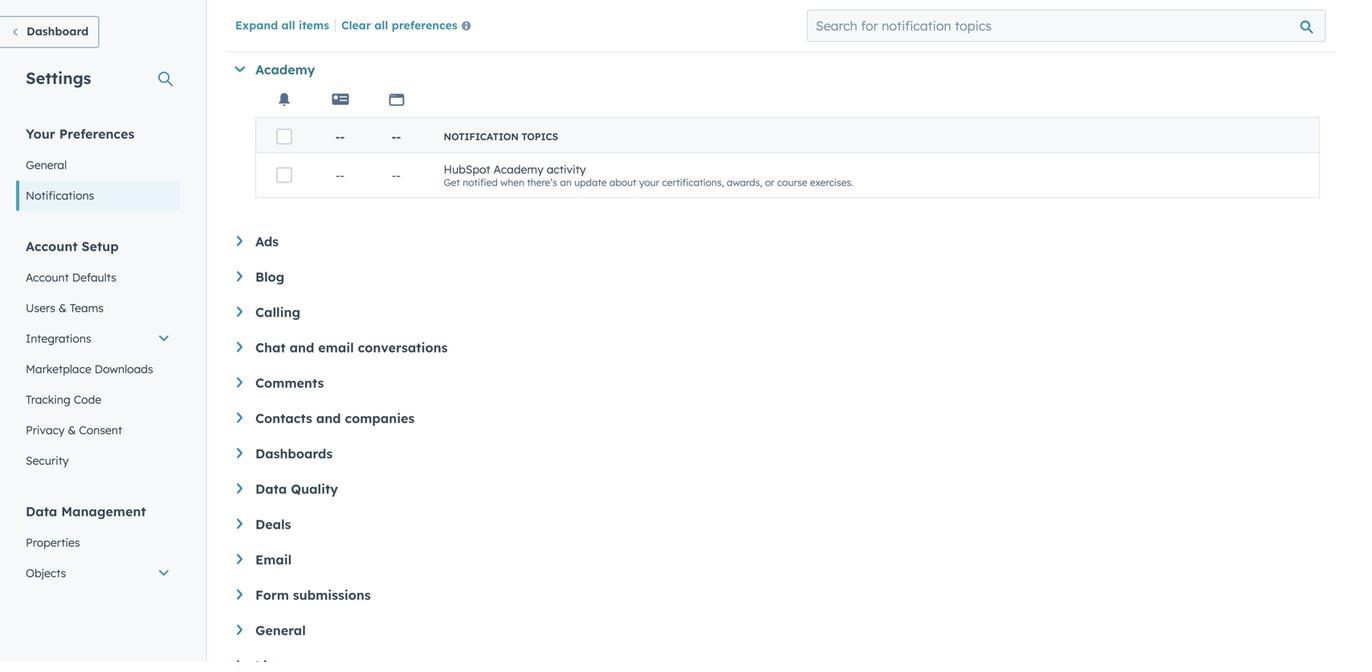 Task type: describe. For each thing, give the bounding box(es) containing it.
email
[[256, 552, 292, 568]]

management
[[61, 503, 146, 519]]

items
[[299, 18, 329, 32]]

data quality
[[256, 481, 338, 497]]

marketplace downloads link
[[16, 354, 180, 384]]

comments
[[256, 375, 324, 391]]

marketplace downloads
[[26, 362, 153, 376]]

notifications link
[[16, 180, 180, 211]]

integrations button
[[16, 323, 180, 354]]

comments button
[[237, 375, 1321, 391]]

general inside 'your preferences' element
[[26, 158, 67, 172]]

caret image for ads
[[237, 236, 243, 246]]

academy button
[[234, 61, 1321, 78]]

caret image for blog
[[237, 271, 243, 281]]

form submissions
[[256, 587, 371, 603]]

caret image for form submissions
[[237, 589, 243, 600]]

privacy & consent link
[[16, 415, 180, 446]]

users & teams
[[26, 301, 104, 315]]

conversations
[[358, 339, 448, 356]]

account for account defaults
[[26, 270, 69, 284]]

calling button
[[237, 304, 1321, 320]]

general button
[[237, 622, 1321, 638]]

general link
[[16, 150, 180, 180]]

contacts
[[256, 410, 312, 426]]

dashboards
[[256, 446, 333, 462]]

defaults
[[72, 270, 116, 284]]

caret image for email
[[237, 554, 243, 564]]

caret image for general
[[237, 625, 243, 635]]

caret image for dashboards
[[237, 448, 243, 458]]

caret image for data quality
[[237, 483, 243, 494]]

form
[[256, 587, 289, 603]]

your
[[640, 176, 660, 188]]

activity
[[547, 162, 586, 176]]

account setup
[[26, 238, 119, 254]]

objects button
[[16, 558, 180, 589]]

caret image for deals
[[237, 519, 243, 529]]

data for data quality
[[256, 481, 287, 497]]

about
[[610, 176, 637, 188]]

security
[[26, 454, 69, 468]]

email
[[318, 339, 354, 356]]

security link
[[16, 446, 180, 476]]

caret image for calling
[[237, 307, 243, 317]]

companies
[[345, 410, 415, 426]]

update
[[575, 176, 607, 188]]

certifications,
[[662, 176, 725, 188]]

account for account setup
[[26, 238, 78, 254]]

hubspot academy activity get notified when there's an update about your certifications, awards, or course exercises.
[[444, 162, 854, 188]]

account defaults link
[[16, 262, 180, 293]]

properties link
[[16, 527, 180, 558]]

form submissions button
[[237, 587, 1321, 603]]

preferences
[[392, 18, 458, 32]]

expand
[[235, 18, 278, 32]]

topics
[[522, 131, 559, 143]]

your
[[26, 126, 55, 142]]

or
[[765, 176, 775, 188]]

awards,
[[727, 176, 763, 188]]

notified
[[463, 176, 498, 188]]

marketplace
[[26, 362, 91, 376]]

dashboard link
[[0, 16, 99, 48]]

get
[[444, 176, 460, 188]]

caret image for chat and email conversations
[[237, 342, 243, 352]]

deals
[[256, 516, 291, 532]]

calling
[[256, 304, 301, 320]]

chat and email conversations
[[256, 339, 448, 356]]

and for contacts
[[316, 410, 341, 426]]

dashboard
[[27, 24, 89, 38]]

clear all preferences
[[341, 18, 458, 32]]

all for expand
[[282, 18, 295, 32]]

chat
[[256, 339, 286, 356]]



Task type: locate. For each thing, give the bounding box(es) containing it.
1 vertical spatial account
[[26, 270, 69, 284]]

1 horizontal spatial academy
[[494, 162, 544, 176]]

caret image inside ads dropdown button
[[237, 236, 243, 246]]

0 vertical spatial data
[[256, 481, 287, 497]]

privacy
[[26, 423, 65, 437]]

& right users
[[59, 301, 67, 315]]

0 horizontal spatial and
[[290, 339, 314, 356]]

data
[[256, 481, 287, 497], [26, 503, 57, 519]]

hubspot
[[444, 162, 491, 176]]

1 horizontal spatial data
[[256, 481, 287, 497]]

users
[[26, 301, 55, 315]]

1 horizontal spatial and
[[316, 410, 341, 426]]

data up properties
[[26, 503, 57, 519]]

caret image for contacts and companies
[[237, 413, 243, 423]]

all for clear
[[375, 18, 388, 32]]

clear
[[341, 18, 371, 32]]

data up deals
[[256, 481, 287, 497]]

contacts and companies button
[[237, 410, 1321, 426]]

and right contacts
[[316, 410, 341, 426]]

caret image inside dashboards dropdown button
[[237, 448, 243, 458]]

1 vertical spatial academy
[[494, 162, 544, 176]]

academy inside hubspot academy activity get notified when there's an update about your certifications, awards, or course exercises.
[[494, 162, 544, 176]]

caret image inside calling dropdown button
[[237, 307, 243, 317]]

0 horizontal spatial academy
[[256, 61, 315, 78]]

exercises.
[[811, 176, 854, 188]]

data management
[[26, 503, 146, 519]]

properties
[[26, 536, 80, 550]]

setup
[[82, 238, 119, 254]]

1 horizontal spatial &
[[68, 423, 76, 437]]

caret image inside deals 'dropdown button'
[[237, 519, 243, 529]]

0 horizontal spatial general
[[26, 158, 67, 172]]

0 vertical spatial academy
[[256, 61, 315, 78]]

settings
[[26, 68, 91, 88]]

caret image inside general dropdown button
[[237, 625, 243, 635]]

general down your
[[26, 158, 67, 172]]

1 vertical spatial data
[[26, 503, 57, 519]]

& for users
[[59, 301, 67, 315]]

blog button
[[237, 269, 1321, 285]]

general
[[26, 158, 67, 172], [256, 622, 306, 638]]

course
[[778, 176, 808, 188]]

1 account from the top
[[26, 238, 78, 254]]

Search for notification topics search field
[[807, 10, 1327, 42]]

caret image inside contacts and companies dropdown button
[[237, 413, 243, 423]]

6 caret image from the top
[[237, 519, 243, 529]]

expand all items button
[[235, 18, 329, 32]]

objects
[[26, 566, 66, 580]]

account up "account defaults"
[[26, 238, 78, 254]]

all
[[282, 18, 295, 32], [375, 18, 388, 32]]

0 vertical spatial general
[[26, 158, 67, 172]]

caret image inside form submissions dropdown button
[[237, 589, 243, 600]]

caret image for academy
[[235, 66, 245, 72]]

code
[[74, 393, 101, 407]]

and
[[290, 339, 314, 356], [316, 410, 341, 426]]

1 caret image from the top
[[237, 271, 243, 281]]

academy down expand all items button
[[256, 61, 315, 78]]

ads
[[256, 233, 279, 249]]

account
[[26, 238, 78, 254], [26, 270, 69, 284]]

3 caret image from the top
[[237, 377, 243, 388]]

0 vertical spatial account
[[26, 238, 78, 254]]

0 vertical spatial and
[[290, 339, 314, 356]]

4 caret image from the top
[[237, 448, 243, 458]]

there's
[[527, 176, 558, 188]]

academy
[[256, 61, 315, 78], [494, 162, 544, 176]]

data management element
[[16, 503, 180, 650]]

caret image inside chat and email conversations dropdown button
[[237, 342, 243, 352]]

submissions
[[293, 587, 371, 603]]

--
[[336, 130, 345, 144], [392, 130, 401, 144], [336, 168, 345, 182], [392, 168, 401, 182]]

2 all from the left
[[375, 18, 388, 32]]

-
[[336, 130, 340, 144], [340, 130, 345, 144], [392, 130, 397, 144], [397, 130, 401, 144], [336, 168, 340, 182], [340, 168, 345, 182], [392, 168, 397, 182], [397, 168, 401, 182]]

dashboards button
[[237, 446, 1321, 462]]

notifications
[[26, 188, 94, 202]]

caret image inside academy dropdown button
[[235, 66, 245, 72]]

consent
[[79, 423, 122, 437]]

caret image inside data quality "dropdown button"
[[237, 483, 243, 494]]

teams
[[70, 301, 104, 315]]

your preferences element
[[16, 125, 180, 211]]

all right clear
[[375, 18, 388, 32]]

clear all preferences button
[[341, 17, 478, 36]]

5 caret image from the top
[[237, 483, 243, 494]]

general down form
[[256, 622, 306, 638]]

tracking
[[26, 393, 71, 407]]

contacts and companies
[[256, 410, 415, 426]]

1 vertical spatial &
[[68, 423, 76, 437]]

1 vertical spatial and
[[316, 410, 341, 426]]

deals button
[[237, 516, 1321, 532]]

an
[[560, 176, 572, 188]]

expand all items
[[235, 18, 329, 32]]

0 horizontal spatial data
[[26, 503, 57, 519]]

account up users
[[26, 270, 69, 284]]

all left items
[[282, 18, 295, 32]]

0 horizontal spatial all
[[282, 18, 295, 32]]

ads button
[[237, 233, 1321, 249]]

tracking code
[[26, 393, 101, 407]]

7 caret image from the top
[[237, 625, 243, 635]]

chat and email conversations button
[[237, 339, 1321, 356]]

1 vertical spatial general
[[256, 622, 306, 638]]

& right privacy
[[68, 423, 76, 437]]

data quality button
[[237, 481, 1321, 497]]

0 horizontal spatial &
[[59, 301, 67, 315]]

when
[[501, 176, 525, 188]]

integrations
[[26, 331, 91, 346]]

notification topics
[[444, 131, 559, 143]]

1 horizontal spatial general
[[256, 622, 306, 638]]

caret image for comments
[[237, 377, 243, 388]]

your preferences
[[26, 126, 135, 142]]

and for chat
[[290, 339, 314, 356]]

account defaults
[[26, 270, 116, 284]]

2 caret image from the top
[[237, 342, 243, 352]]

caret image
[[235, 66, 245, 72], [237, 236, 243, 246], [237, 307, 243, 317], [237, 413, 243, 423], [237, 554, 243, 564], [237, 589, 243, 600], [237, 660, 243, 662]]

preferences
[[59, 126, 135, 142]]

quality
[[291, 481, 338, 497]]

caret image inside comments dropdown button
[[237, 377, 243, 388]]

email button
[[237, 552, 1321, 568]]

data for data management
[[26, 503, 57, 519]]

caret image inside email dropdown button
[[237, 554, 243, 564]]

2 account from the top
[[26, 270, 69, 284]]

1 all from the left
[[282, 18, 295, 32]]

&
[[59, 301, 67, 315], [68, 423, 76, 437]]

1 horizontal spatial all
[[375, 18, 388, 32]]

downloads
[[95, 362, 153, 376]]

caret image inside blog dropdown button
[[237, 271, 243, 281]]

& for privacy
[[68, 423, 76, 437]]

account setup element
[[16, 237, 180, 476]]

academy down notification topics at the left top of page
[[494, 162, 544, 176]]

and right the chat
[[290, 339, 314, 356]]

privacy & consent
[[26, 423, 122, 437]]

tracking code link
[[16, 384, 180, 415]]

caret image
[[237, 271, 243, 281], [237, 342, 243, 352], [237, 377, 243, 388], [237, 448, 243, 458], [237, 483, 243, 494], [237, 519, 243, 529], [237, 625, 243, 635]]

all inside button
[[375, 18, 388, 32]]

users & teams link
[[16, 293, 180, 323]]

0 vertical spatial &
[[59, 301, 67, 315]]

notification
[[444, 131, 519, 143]]

blog
[[256, 269, 285, 285]]

data inside data management element
[[26, 503, 57, 519]]



Task type: vqa. For each thing, say whether or not it's contained in the screenshot.
Close Image to the right
no



